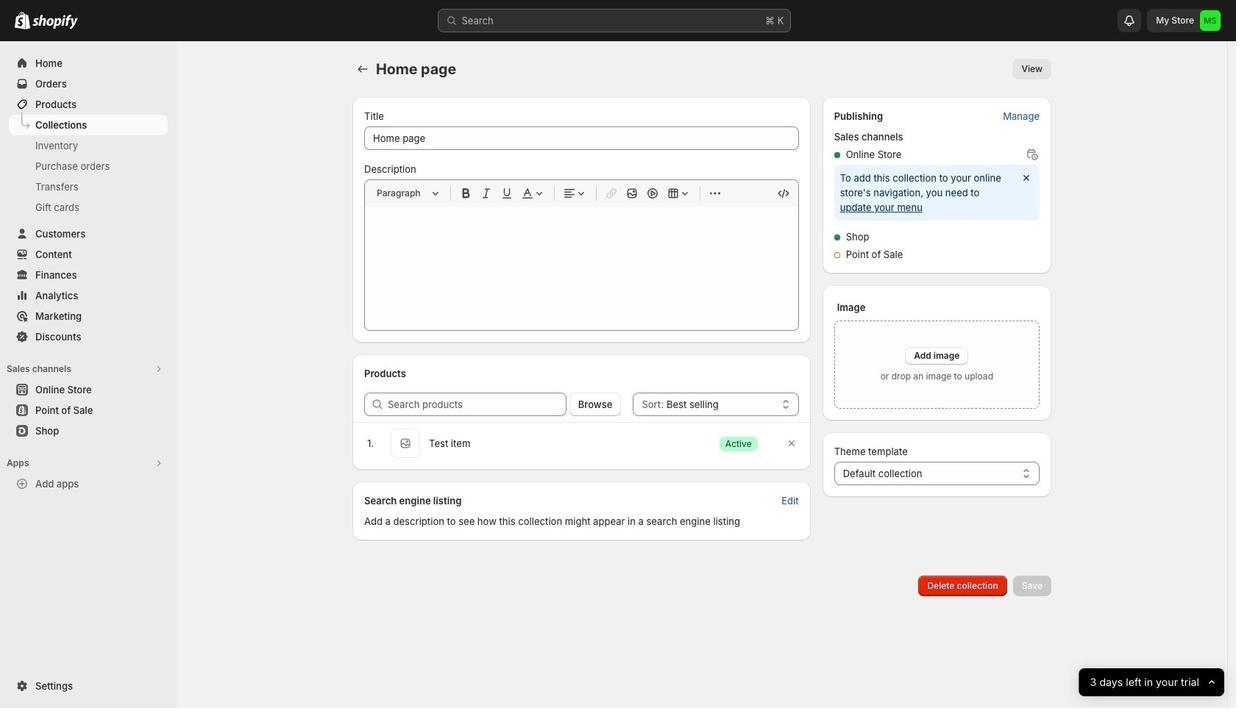 Task type: describe. For each thing, give the bounding box(es) containing it.
0 horizontal spatial shopify image
[[15, 12, 30, 29]]

my store image
[[1200, 10, 1221, 31]]

1 horizontal spatial shopify image
[[32, 15, 78, 29]]



Task type: vqa. For each thing, say whether or not it's contained in the screenshot.
THE SEARCH PRODUCTS text box
yes



Task type: locate. For each thing, give the bounding box(es) containing it.
Search products text field
[[388, 393, 566, 417]]

shopify image
[[15, 12, 30, 29], [32, 15, 78, 29]]

status
[[834, 165, 1040, 221]]

e.g. Summer collection, Under $100, Staff picks text field
[[364, 127, 799, 150]]



